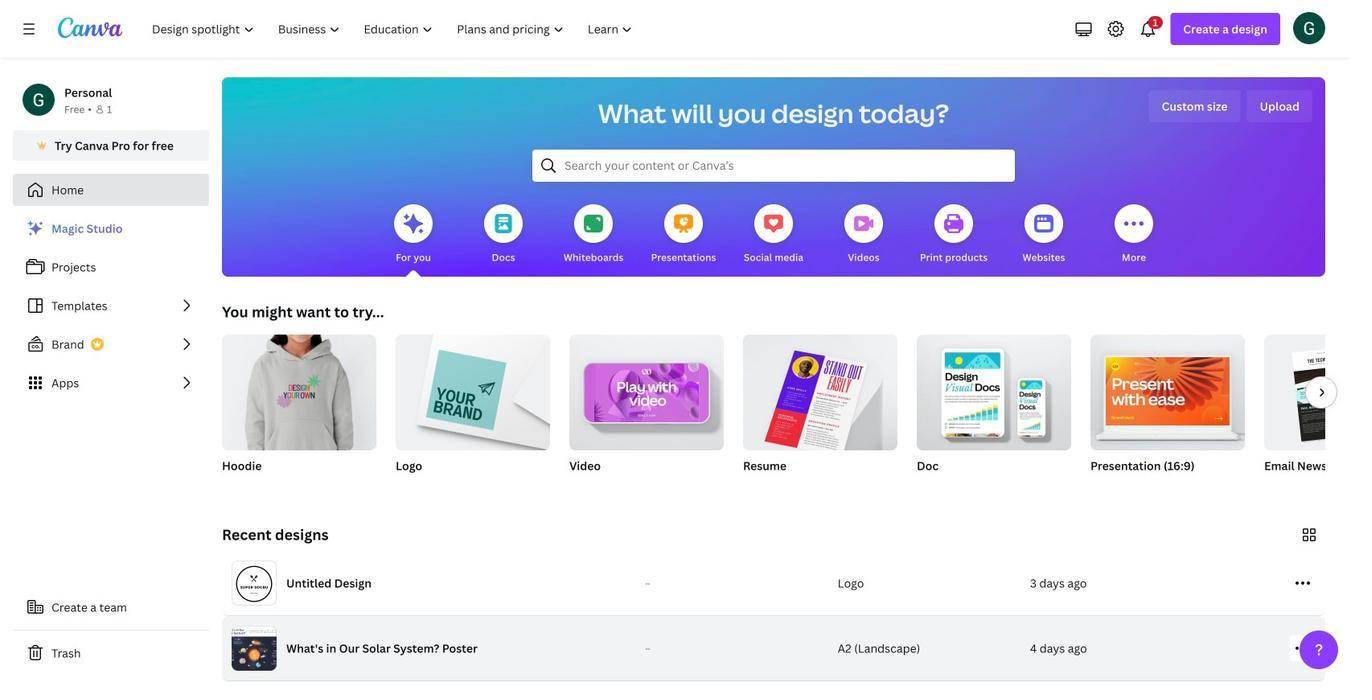 Task type: describe. For each thing, give the bounding box(es) containing it.
top level navigation element
[[142, 13, 646, 45]]

Search search field
[[565, 150, 983, 181]]



Task type: vqa. For each thing, say whether or not it's contained in the screenshot.
Organization Map Brainstorm Whiteboard in Orange Purple Modern Professional Style image
no



Task type: locate. For each thing, give the bounding box(es) containing it.
greg robinson image
[[1293, 12, 1326, 44]]

list
[[13, 212, 209, 399]]

group
[[222, 328, 376, 494], [222, 328, 376, 450], [396, 328, 550, 494], [396, 328, 550, 450], [570, 328, 724, 494], [570, 328, 724, 450], [743, 328, 898, 494], [743, 328, 898, 457], [917, 335, 1071, 494], [917, 335, 1071, 450], [1091, 335, 1245, 494], [1265, 335, 1351, 494]]

None search field
[[533, 150, 1015, 182]]



